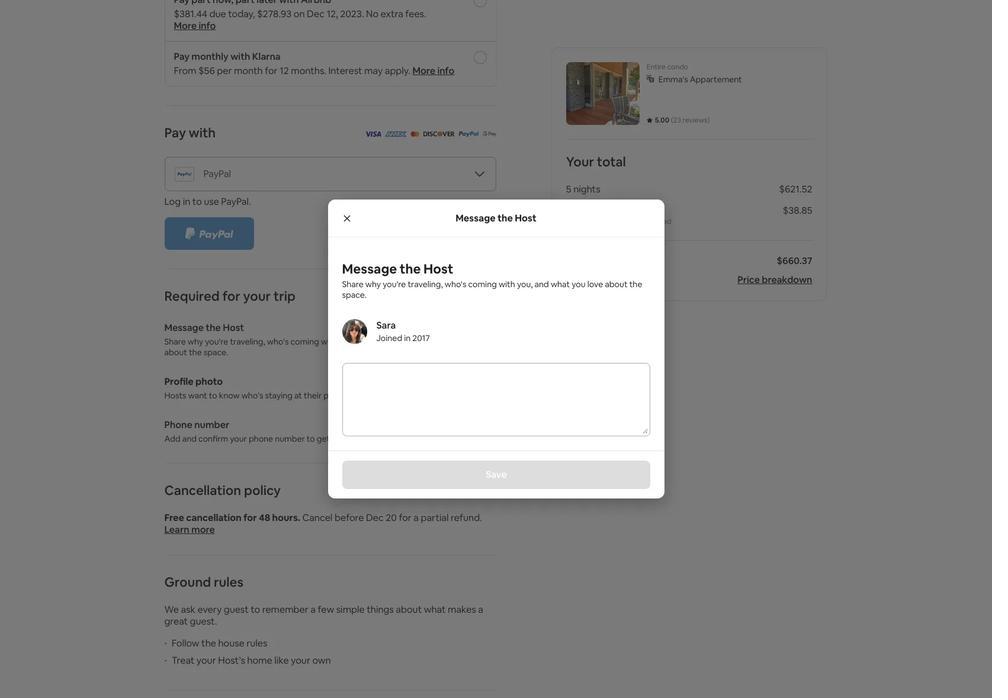 Task type: locate. For each thing, give the bounding box(es) containing it.
1 vertical spatial in
[[404, 333, 411, 344]]

1 horizontal spatial love
[[587, 279, 603, 290]]

month
[[234, 65, 263, 77]]

why up photo
[[188, 336, 203, 347]]

1 vertical spatial share
[[164, 336, 186, 347]]

a
[[414, 512, 419, 524], [311, 604, 316, 616], [478, 604, 483, 616]]

1 vertical spatial and
[[357, 336, 371, 347]]

1 horizontal spatial you
[[572, 279, 586, 290]]

a right makes
[[478, 604, 483, 616]]

0 vertical spatial dec
[[307, 8, 325, 20]]

sara joined in 2017
[[376, 319, 430, 344]]

0 horizontal spatial who's
[[267, 336, 289, 347]]

48
[[259, 512, 270, 524]]

1 vertical spatial who's
[[267, 336, 289, 347]]

traveling, up sara joined in 2017
[[408, 279, 443, 290]]

discover card image right mastercard image
[[423, 127, 455, 140]]

0 horizontal spatial a
[[311, 604, 316, 616]]

0 vertical spatial host
[[515, 212, 537, 224]]

0 vertical spatial you're
[[383, 279, 406, 290]]

to left get
[[307, 434, 315, 444]]

message the host
[[456, 212, 537, 224]]

1 vertical spatial host
[[424, 261, 453, 277]]

no
[[366, 8, 379, 20]]

info inside "$381.44 due today,  $278.93 on dec 12, 2023. no extra fees. more info"
[[199, 20, 216, 32]]

a left partial
[[414, 512, 419, 524]]

1 horizontal spatial why
[[365, 279, 381, 290]]

share
[[342, 279, 364, 290], [164, 336, 186, 347]]

google pay image right paypal icon
[[483, 127, 496, 140]]

0 vertical spatial pay
[[174, 50, 190, 63]]

log
[[164, 195, 181, 208]]

1 american express card image from the top
[[385, 127, 407, 140]]

more inside "$381.44 due today,  $278.93 on dec 12, 2023. no extra fees. more info"
[[174, 20, 197, 32]]

1 vertical spatial love
[[410, 336, 425, 347]]

2 horizontal spatial a
[[478, 604, 483, 616]]

the inside follow the house rules treat your host's home like your own
[[201, 637, 216, 650]]

1 horizontal spatial rules
[[247, 637, 267, 650]]

0 horizontal spatial dec
[[307, 8, 325, 20]]

price
[[738, 274, 760, 286]]

0 vertical spatial what
[[551, 279, 570, 290]]

simple
[[336, 604, 365, 616]]

more info button for from $56 per month for 12 months. interest may apply.
[[413, 65, 455, 77]]

from
[[174, 65, 196, 77]]

space. inside 'message the host' dialog
[[342, 290, 367, 300]]

due
[[209, 8, 226, 20]]

emma's
[[659, 74, 688, 85]]

1 vertical spatial pay
[[164, 124, 186, 141]]

1 vertical spatial more info button
[[413, 65, 455, 77]]

visa card image left mastercard image
[[364, 127, 381, 140]]

1 horizontal spatial more info button
[[413, 65, 455, 77]]

for right the 'required'
[[222, 288, 240, 304]]

why
[[365, 279, 381, 290], [188, 336, 203, 347]]

number right phone
[[275, 434, 305, 444]]

1 vertical spatial coming
[[291, 336, 319, 347]]

want
[[188, 390, 207, 401]]

like
[[274, 655, 289, 667]]

0 horizontal spatial trip
[[274, 288, 296, 304]]

0 vertical spatial rules
[[214, 574, 243, 591]]

message
[[456, 212, 496, 224], [342, 261, 397, 277], [164, 322, 204, 334]]

more info button right apply.
[[413, 65, 455, 77]]

1 horizontal spatial and
[[357, 336, 371, 347]]

info up monthly
[[199, 20, 216, 32]]

klarna
[[252, 50, 281, 63]]

1 vertical spatial space.
[[204, 347, 228, 358]]

add
[[164, 434, 180, 444]]

on
[[294, 8, 305, 20]]

profile photo hosts want to know who's staying at their place.
[[164, 376, 346, 401]]

why inside 'message the host' dialog
[[365, 279, 381, 290]]

to inside we ask every guest to remember a few simple things about what makes a great guest.
[[251, 604, 260, 616]]

a left few
[[311, 604, 316, 616]]

dec left 20
[[366, 512, 384, 524]]

1 horizontal spatial number
[[275, 434, 305, 444]]

1 vertical spatial trip
[[332, 434, 345, 444]]

1 horizontal spatial space.
[[342, 290, 367, 300]]

0 horizontal spatial number
[[194, 419, 229, 431]]

0 horizontal spatial about
[[164, 347, 187, 358]]

paypal image
[[458, 127, 479, 140]]

ground
[[164, 574, 211, 591]]

pay for pay monthly with klarna from $56 per month for 12 months. interest may apply. more info
[[174, 50, 190, 63]]

$381.44
[[174, 8, 207, 20]]

in left the 2017
[[404, 333, 411, 344]]

who's
[[242, 390, 263, 401]]

coming inside 'message the host' dialog
[[468, 279, 497, 290]]

profile
[[164, 376, 194, 388]]

2 horizontal spatial about
[[605, 279, 628, 290]]

why up "sara"
[[365, 279, 381, 290]]

monthly
[[192, 50, 228, 63]]

follow the house rules treat your host's home like your own
[[172, 637, 331, 667]]

0 vertical spatial why
[[365, 279, 381, 290]]

what inside 'message the host' dialog
[[551, 279, 570, 290]]

0 horizontal spatial you,
[[339, 336, 355, 347]]

$56
[[198, 65, 215, 77]]

with
[[231, 50, 250, 63], [189, 124, 216, 141], [499, 279, 515, 290], [321, 336, 338, 347]]

1 horizontal spatial a
[[414, 512, 419, 524]]

0 vertical spatial more
[[174, 20, 197, 32]]

number up confirm at bottom left
[[194, 419, 229, 431]]

american express card image
[[385, 127, 407, 140], [385, 132, 407, 137]]

to
[[192, 195, 202, 208], [209, 390, 217, 401], [307, 434, 315, 444], [251, 604, 260, 616]]

host
[[515, 212, 537, 224], [424, 261, 453, 277], [223, 322, 244, 334]]

0 horizontal spatial traveling,
[[230, 336, 265, 347]]

1 vertical spatial rules
[[247, 637, 267, 650]]

rules up home
[[247, 637, 267, 650]]

rules inside follow the house rules treat your host's home like your own
[[247, 637, 267, 650]]

pay inside pay monthly with klarna from $56 per month for 12 months. interest may apply. more info
[[174, 50, 190, 63]]

0 vertical spatial love
[[587, 279, 603, 290]]

1 google pay image from the top
[[483, 127, 496, 140]]

rules
[[214, 574, 243, 591], [247, 637, 267, 650]]

policy
[[244, 482, 281, 499]]

0 vertical spatial and
[[535, 279, 549, 290]]

free
[[164, 512, 184, 524]]

you,
[[517, 279, 533, 290], [339, 336, 355, 347]]

dec inside free cancellation for 48 hours. cancel before dec 20 for a partial refund. learn more
[[366, 512, 384, 524]]

cancel
[[302, 512, 333, 524]]

None radio
[[474, 0, 487, 7], [474, 51, 487, 64], [474, 0, 487, 7], [474, 51, 487, 64]]

info inside pay monthly with klarna from $56 per month for 12 months. interest may apply. more info
[[437, 65, 455, 77]]

message the host share why you're traveling, who's coming with you, and what you love about the space.
[[342, 261, 644, 300], [164, 322, 427, 358]]

visa card image left mastercard icon
[[364, 132, 381, 137]]

2 vertical spatial what
[[424, 604, 446, 616]]

0 vertical spatial more info button
[[174, 20, 216, 32]]

with inside pay monthly with klarna from $56 per month for 12 months. interest may apply. more info
[[231, 50, 250, 63]]

to right guest
[[251, 604, 260, 616]]

more left "due"
[[174, 20, 197, 32]]

0 vertical spatial about
[[605, 279, 628, 290]]

1 vertical spatial you
[[394, 336, 408, 347]]

what
[[551, 279, 570, 290], [373, 336, 392, 347], [424, 604, 446, 616]]

own
[[312, 655, 331, 667]]

you're
[[383, 279, 406, 290], [205, 336, 228, 347]]

1 vertical spatial what
[[373, 336, 392, 347]]

$621.52
[[779, 183, 812, 195]]

2 visa card image from the top
[[364, 132, 381, 137]]

about inside we ask every guest to remember a few simple things about what makes a great guest.
[[396, 604, 422, 616]]

5
[[566, 183, 571, 195]]

cancellation
[[186, 512, 241, 524]]

in right log
[[183, 195, 190, 208]]

dec inside "$381.44 due today,  $278.93 on dec 12, 2023. no extra fees. more info"
[[307, 8, 325, 20]]

for left 12
[[265, 65, 278, 77]]

trip inside the phone number add and confirm your phone number to get trip updates.
[[332, 434, 345, 444]]

info
[[199, 20, 216, 32], [437, 65, 455, 77]]

1 vertical spatial number
[[275, 434, 305, 444]]

1 horizontal spatial about
[[396, 604, 422, 616]]

who's
[[445, 279, 466, 290], [267, 336, 289, 347]]

coming
[[468, 279, 497, 290], [291, 336, 319, 347]]

2 vertical spatial message
[[164, 322, 204, 334]]

you're inside 'message the host' dialog
[[383, 279, 406, 290]]

1 horizontal spatial info
[[437, 65, 455, 77]]

1 vertical spatial message
[[342, 261, 397, 277]]

0 vertical spatial space.
[[342, 290, 367, 300]]

1 vertical spatial why
[[188, 336, 203, 347]]

0 horizontal spatial more
[[174, 20, 197, 32]]

2 horizontal spatial message
[[456, 212, 496, 224]]

for left 48
[[243, 512, 257, 524]]

2 horizontal spatial what
[[551, 279, 570, 290]]

learn more button
[[164, 524, 215, 536]]

$38.85
[[783, 204, 812, 217]]

for inside pay monthly with klarna from $56 per month for 12 months. interest may apply. more info
[[265, 65, 278, 77]]

you're up photo
[[205, 336, 228, 347]]

0 vertical spatial who's
[[445, 279, 466, 290]]

20
[[386, 512, 397, 524]]

0 vertical spatial info
[[199, 20, 216, 32]]

0 horizontal spatial share
[[164, 336, 186, 347]]

2 vertical spatial about
[[396, 604, 422, 616]]

0 horizontal spatial message
[[164, 322, 204, 334]]

more
[[174, 20, 197, 32], [413, 65, 435, 77]]

0 vertical spatial share
[[342, 279, 364, 290]]

0 vertical spatial you
[[572, 279, 586, 290]]

0 vertical spatial trip
[[274, 288, 296, 304]]

1 horizontal spatial in
[[404, 333, 411, 344]]

entire condo
[[647, 62, 688, 72]]

2017
[[413, 333, 430, 344]]

and
[[535, 279, 549, 290], [357, 336, 371, 347], [182, 434, 197, 444]]

american express card image left mastercard image
[[385, 127, 407, 140]]

1 horizontal spatial you're
[[383, 279, 406, 290]]

google pay image right paypal image
[[483, 132, 496, 137]]

dec right 'on'
[[307, 8, 325, 20]]

0 horizontal spatial you're
[[205, 336, 228, 347]]

0 vertical spatial message the host share why you're traveling, who's coming with you, and what you love about the space.
[[342, 261, 644, 300]]

more info button up monthly
[[174, 20, 216, 32]]

2 horizontal spatial host
[[515, 212, 537, 224]]

at
[[294, 390, 302, 401]]

traveling,
[[408, 279, 443, 290], [230, 336, 265, 347]]

1 vertical spatial about
[[164, 347, 187, 358]]

2 american express card image from the top
[[385, 132, 407, 137]]

1 horizontal spatial coming
[[468, 279, 497, 290]]

you're up "sara"
[[383, 279, 406, 290]]

mastercard image
[[411, 127, 419, 140]]

$38.85 assistance services fee included
[[566, 204, 812, 226]]

number
[[194, 419, 229, 431], [275, 434, 305, 444]]

1 horizontal spatial trip
[[332, 434, 345, 444]]

share inside 'message the host' dialog
[[342, 279, 364, 290]]

0 horizontal spatial why
[[188, 336, 203, 347]]

0 horizontal spatial love
[[410, 336, 425, 347]]

we ask every guest to remember a few simple things about what makes a great guest.
[[164, 604, 483, 628]]

1 horizontal spatial dec
[[366, 512, 384, 524]]

guest
[[224, 604, 249, 616]]

to down photo
[[209, 390, 217, 401]]

1 vertical spatial more
[[413, 65, 435, 77]]

1 horizontal spatial you,
[[517, 279, 533, 290]]

more right apply.
[[413, 65, 435, 77]]

0 vertical spatial message
[[456, 212, 496, 224]]

american express card image left mastercard icon
[[385, 132, 407, 137]]

info right apply.
[[437, 65, 455, 77]]

2 vertical spatial and
[[182, 434, 197, 444]]

1 horizontal spatial what
[[424, 604, 446, 616]]

2 horizontal spatial and
[[535, 279, 549, 290]]

for
[[265, 65, 278, 77], [222, 288, 240, 304], [243, 512, 257, 524], [399, 512, 412, 524]]

traveling, up profile photo hosts want to know who's staying at their place.
[[230, 336, 265, 347]]

you
[[572, 279, 586, 290], [394, 336, 408, 347]]

0 horizontal spatial more info button
[[174, 20, 216, 32]]

discover card image right mastercard icon
[[423, 132, 455, 137]]

rules up guest
[[214, 574, 243, 591]]

1 vertical spatial you're
[[205, 336, 228, 347]]

0 vertical spatial coming
[[468, 279, 497, 290]]

1 vertical spatial info
[[437, 65, 455, 77]]

discover card image
[[423, 127, 455, 140], [423, 132, 455, 137]]

per
[[217, 65, 232, 77]]

visa card image
[[364, 127, 381, 140], [364, 132, 381, 137]]

0 horizontal spatial info
[[199, 20, 216, 32]]

google pay image
[[483, 127, 496, 140], [483, 132, 496, 137]]

home
[[247, 655, 272, 667]]

love inside 'message the host' dialog
[[587, 279, 603, 290]]

message the host dialog
[[328, 200, 664, 499]]

pay for pay with
[[164, 124, 186, 141]]

the
[[498, 212, 513, 224], [400, 261, 421, 277], [629, 279, 642, 290], [206, 322, 221, 334], [189, 347, 202, 358], [201, 637, 216, 650]]

0 horizontal spatial and
[[182, 434, 197, 444]]

phone
[[164, 419, 192, 431]]

0 horizontal spatial in
[[183, 195, 190, 208]]

1 vertical spatial traveling,
[[230, 336, 265, 347]]

reviews
[[683, 116, 708, 125]]

1 horizontal spatial traveling,
[[408, 279, 443, 290]]

0 horizontal spatial you
[[394, 336, 408, 347]]

1 horizontal spatial more
[[413, 65, 435, 77]]

more info button
[[174, 20, 216, 32], [413, 65, 455, 77]]



Task type: describe. For each thing, give the bounding box(es) containing it.
a inside free cancellation for 48 hours. cancel before dec 20 for a partial refund. learn more
[[414, 512, 419, 524]]

message the host share why you're traveling, who's coming with you, and what you love about the space. inside 'message the host' dialog
[[342, 261, 644, 300]]

their
[[304, 390, 322, 401]]

you inside 'message the host' dialog
[[572, 279, 586, 290]]

pay monthly with klarna from $56 per month for 12 months. interest may apply. more info
[[174, 50, 455, 77]]

)
[[708, 116, 710, 125]]

refund.
[[451, 512, 482, 524]]

and inside 'message the host' dialog
[[535, 279, 549, 290]]

cancellation policy
[[164, 482, 281, 499]]

fees.
[[405, 8, 426, 20]]

total
[[597, 153, 626, 170]]

hosts
[[164, 390, 186, 401]]

12,
[[327, 8, 338, 20]]

required for your trip
[[164, 288, 296, 304]]

your
[[566, 153, 594, 170]]

appartement
[[690, 74, 742, 85]]

know
[[219, 390, 240, 401]]

(
[[671, 116, 673, 125]]

more
[[191, 524, 215, 536]]

follow
[[172, 637, 199, 650]]

5.00 ( 23 reviews )
[[655, 116, 710, 125]]

every
[[198, 604, 222, 616]]

condo
[[667, 62, 688, 72]]

nights
[[573, 183, 600, 195]]

services
[[603, 217, 629, 226]]

0 vertical spatial number
[[194, 419, 229, 431]]

to inside profile photo hosts want to know who's staying at their place.
[[209, 390, 217, 401]]

1 vertical spatial you,
[[339, 336, 355, 347]]

your inside the phone number add and confirm your phone number to get trip updates.
[[230, 434, 247, 444]]

months.
[[291, 65, 326, 77]]

pay with
[[164, 124, 216, 141]]

1 visa card image from the top
[[364, 127, 381, 140]]

few
[[318, 604, 334, 616]]

phone number add and confirm your phone number to get trip updates.
[[164, 419, 380, 444]]

interest
[[328, 65, 362, 77]]

for right 20
[[399, 512, 412, 524]]

makes
[[448, 604, 476, 616]]

2 google pay image from the top
[[483, 132, 496, 137]]

more inside pay monthly with klarna from $56 per month for 12 months. interest may apply. more info
[[413, 65, 435, 77]]

cancellation
[[164, 482, 241, 499]]

$660.37
[[777, 255, 812, 267]]

1 discover card image from the top
[[423, 127, 455, 140]]

guest.
[[190, 615, 217, 628]]

paypal image
[[458, 132, 479, 137]]

in inside sara joined in 2017
[[404, 333, 411, 344]]

price breakdown button
[[738, 274, 812, 286]]

paypal image
[[185, 226, 233, 242]]

breakdown
[[762, 274, 812, 286]]

partial
[[421, 512, 449, 524]]

0 vertical spatial in
[[183, 195, 190, 208]]

about inside 'message the host' dialog
[[605, 279, 628, 290]]

may
[[364, 65, 383, 77]]

fee
[[631, 217, 642, 226]]

host's
[[218, 655, 245, 667]]

0 horizontal spatial rules
[[214, 574, 243, 591]]

who's inside 'message the host' dialog
[[445, 279, 466, 290]]

photo
[[196, 376, 223, 388]]

things
[[367, 604, 394, 616]]

learn
[[164, 524, 189, 536]]

to inside the phone number add and confirm your phone number to get trip updates.
[[307, 434, 315, 444]]

get
[[317, 434, 330, 444]]

hours.
[[272, 512, 300, 524]]

23
[[673, 116, 681, 125]]

1 horizontal spatial host
[[424, 261, 453, 277]]

apply.
[[385, 65, 410, 77]]

you, inside 'message the host' dialog
[[517, 279, 533, 290]]

1 horizontal spatial message
[[342, 261, 397, 277]]

and inside the phone number add and confirm your phone number to get trip updates.
[[182, 434, 197, 444]]

0 horizontal spatial host
[[223, 322, 244, 334]]

ask
[[181, 604, 195, 616]]

0 horizontal spatial space.
[[204, 347, 228, 358]]

house
[[218, 637, 245, 650]]

what inside we ask every guest to remember a few simple things about what makes a great guest.
[[424, 604, 446, 616]]

with inside 'message the host' dialog
[[499, 279, 515, 290]]

paypal.
[[221, 195, 251, 208]]

0 horizontal spatial coming
[[291, 336, 319, 347]]

we
[[164, 604, 179, 616]]

great
[[164, 615, 188, 628]]

before
[[335, 512, 364, 524]]

$381.44 due today,  $278.93 on dec 12, 2023. no extra fees. more info
[[174, 8, 426, 32]]

remember
[[262, 604, 308, 616]]

entire
[[647, 62, 666, 72]]

included
[[643, 217, 671, 226]]

sara
[[376, 319, 396, 332]]

save
[[486, 469, 507, 481]]

2023.
[[340, 8, 364, 20]]

your total
[[566, 153, 626, 170]]

extra
[[381, 8, 403, 20]]

$278.93
[[257, 8, 292, 20]]

5 nights
[[566, 183, 600, 195]]

today,
[[228, 8, 255, 20]]

5.00
[[655, 116, 669, 125]]

traveling, inside 'message the host' dialog
[[408, 279, 443, 290]]

1 vertical spatial message the host share why you're traveling, who's coming with you, and what you love about the space.
[[164, 322, 427, 358]]

log in to use paypal.
[[164, 195, 251, 208]]

save button
[[342, 461, 650, 489]]

ground rules
[[164, 574, 243, 591]]

free cancellation for 48 hours. cancel before dec 20 for a partial refund. learn more
[[164, 512, 482, 536]]

mastercard image
[[411, 132, 419, 137]]

to left use
[[192, 195, 202, 208]]

more info button for $381.44 due today,  $278.93 on dec 12, 2023. no extra fees.
[[174, 20, 216, 32]]

emma's appartement
[[659, 74, 742, 85]]

12
[[280, 65, 289, 77]]

Message the Host text field
[[344, 365, 648, 434]]

2 discover card image from the top
[[423, 132, 455, 137]]

staying
[[265, 390, 293, 401]]

required
[[164, 288, 220, 304]]

price breakdown
[[738, 274, 812, 286]]

updates.
[[347, 434, 380, 444]]

place.
[[324, 390, 346, 401]]



Task type: vqa. For each thing, say whether or not it's contained in the screenshot.
Tateishi
no



